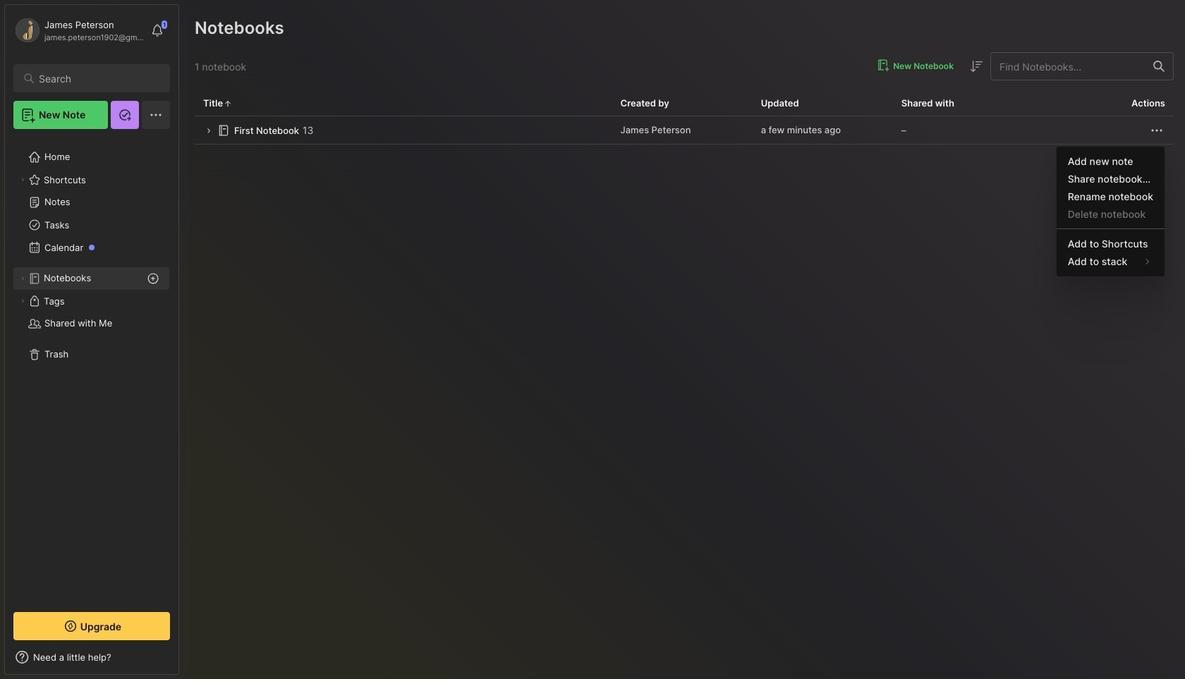 Task type: locate. For each thing, give the bounding box(es) containing it.
none search field inside main element
[[39, 70, 157, 87]]

tree
[[5, 138, 179, 600]]

dropdown list menu
[[1057, 152, 1165, 271]]

tree inside main element
[[5, 138, 179, 600]]

more actions image
[[1149, 122, 1166, 139]]

Account field
[[13, 16, 144, 44]]

None search field
[[39, 70, 157, 87]]

sort options image
[[968, 58, 985, 75]]

row
[[195, 116, 1174, 145]]

More actions field
[[1149, 122, 1166, 139]]

Find Notebooks… text field
[[991, 55, 1145, 78]]

expand notebooks image
[[18, 274, 27, 283]]

Add to stack field
[[1057, 252, 1165, 271]]

arrow image
[[203, 126, 214, 136]]



Task type: describe. For each thing, give the bounding box(es) containing it.
expand tags image
[[18, 297, 27, 306]]

click to collapse image
[[178, 653, 189, 670]]

Search text field
[[39, 72, 157, 85]]

Sort field
[[968, 58, 985, 75]]

main element
[[0, 0, 183, 680]]

WHAT'S NEW field
[[5, 646, 179, 669]]



Task type: vqa. For each thing, say whether or not it's contained in the screenshot.
Notes
no



